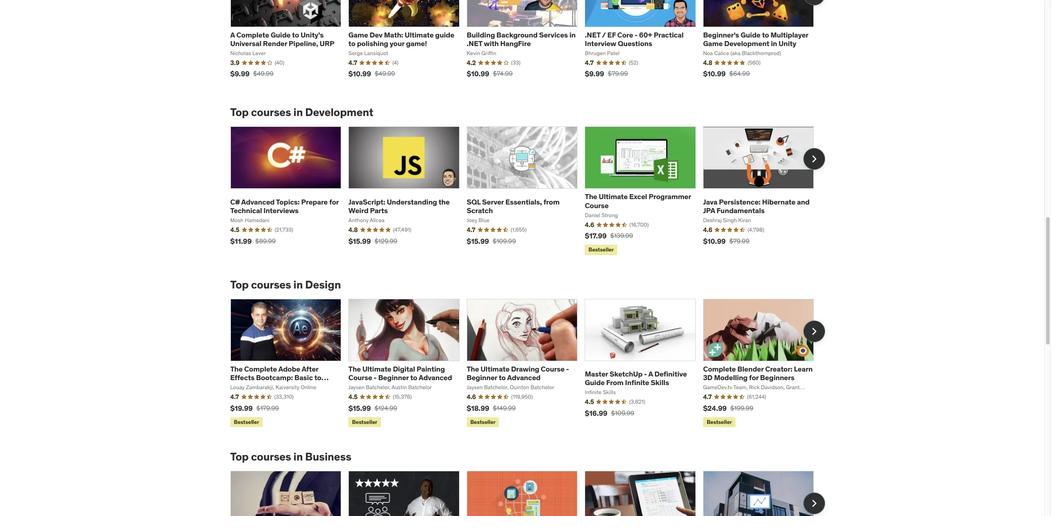 Task type: vqa. For each thing, say whether or not it's contained in the screenshot.
the Memorize
no



Task type: describe. For each thing, give the bounding box(es) containing it.
in inside building background services in .net with hangfire
[[570, 30, 576, 39]]

java
[[704, 197, 718, 206]]

render
[[263, 39, 287, 48]]

unity
[[779, 39, 797, 48]]

top courses in business
[[230, 450, 352, 464]]

multiplayer
[[771, 30, 809, 39]]

sql server essentials, from scratch
[[467, 197, 560, 215]]

sketchup
[[610, 370, 643, 379]]

the complete adobe after effects bootcamp: basic to advanced link
[[230, 365, 329, 391]]

.net / ef core - 60+ practical interview questions
[[585, 30, 684, 48]]

master sketchup  - a definitive guide from infinite skills
[[585, 370, 687, 388]]

adobe
[[279, 365, 300, 374]]

advanced inside the complete adobe after effects bootcamp: basic to advanced
[[230, 382, 264, 391]]

with
[[484, 39, 499, 48]]

top courses in development
[[230, 106, 374, 120]]

dev
[[370, 30, 383, 39]]

carousel element for development
[[230, 127, 825, 257]]

in for development
[[294, 106, 303, 120]]

sql server essentials, from scratch link
[[467, 197, 560, 215]]

game dev math: ultimate guide to polishing your game!
[[349, 30, 455, 48]]

the for the ultimate digital painting course - beginner to advanced
[[349, 365, 361, 374]]

beginners
[[761, 373, 795, 382]]

.net inside building background services in .net with hangfire
[[467, 39, 483, 48]]

business
[[305, 450, 352, 464]]

and
[[797, 197, 810, 206]]

to inside a complete guide to unity's universal render pipeline, urp
[[292, 30, 299, 39]]

the ultimate digital painting course - beginner to advanced link
[[349, 365, 452, 382]]

bootcamp:
[[256, 373, 293, 382]]

the ultimate excel programmer course
[[585, 192, 691, 210]]

hibernate
[[763, 197, 796, 206]]

beginner's guide to multiplayer game development in unity
[[704, 30, 809, 48]]

3d
[[704, 373, 713, 382]]

top for top courses in business
[[230, 450, 249, 464]]

- inside .net / ef core - 60+ practical interview questions
[[635, 30, 638, 39]]

guide inside a complete guide to unity's universal render pipeline, urp
[[271, 30, 291, 39]]

master sketchup  - a definitive guide from infinite skills link
[[585, 370, 687, 388]]

course for the ultimate excel programmer course
[[585, 201, 609, 210]]

javascript: understanding the weird parts
[[349, 197, 450, 215]]

building background services in .net with hangfire
[[467, 30, 576, 48]]

persistence:
[[719, 197, 761, 206]]

a inside master sketchup  - a definitive guide from infinite skills
[[649, 370, 653, 379]]

carousel element for design
[[230, 299, 825, 430]]

services
[[539, 30, 568, 39]]

60+
[[640, 30, 653, 39]]

guide
[[435, 30, 455, 39]]

- inside the ultimate drawing course - beginner to advanced
[[566, 365, 569, 374]]

basic
[[295, 373, 313, 382]]

weird
[[349, 206, 369, 215]]

interview
[[585, 39, 617, 48]]

infinite
[[626, 379, 650, 388]]

courses for development
[[251, 106, 291, 120]]

understanding
[[387, 197, 437, 206]]

background
[[497, 30, 538, 39]]

.net / ef core - 60+ practical interview questions link
[[585, 30, 684, 48]]

course inside the ultimate drawing course - beginner to advanced
[[541, 365, 565, 374]]

to inside the ultimate drawing course - beginner to advanced
[[499, 373, 506, 382]]

design
[[305, 278, 341, 292]]

java persistence: hibernate and jpa fundamentals
[[704, 197, 810, 215]]

beginner inside the ultimate drawing course - beginner to advanced
[[467, 373, 498, 382]]

1 next image from the top
[[807, 0, 822, 2]]

universal
[[230, 39, 262, 48]]

a complete guide to unity's universal render pipeline, urp
[[230, 30, 335, 48]]

to inside the complete adobe after effects bootcamp: basic to advanced
[[315, 373, 322, 382]]

top for top courses in development
[[230, 106, 249, 120]]

unity's
[[301, 30, 324, 39]]

.net inside .net / ef core - 60+ practical interview questions
[[585, 30, 601, 39]]

topics:
[[276, 197, 300, 206]]

programmer
[[649, 192, 691, 201]]

master
[[585, 370, 608, 379]]

technical
[[230, 206, 262, 215]]

ultimate for the ultimate digital painting course - beginner to advanced
[[363, 365, 392, 374]]

the for the ultimate excel programmer course
[[585, 192, 598, 201]]

after
[[302, 365, 319, 374]]

definitive
[[655, 370, 687, 379]]

game dev math: ultimate guide to polishing your game! link
[[349, 30, 455, 48]]

fundamentals
[[717, 206, 765, 215]]

beginner inside the ultimate digital painting course - beginner to advanced
[[378, 373, 409, 382]]

in inside "beginner's guide to multiplayer game development in unity"
[[771, 39, 778, 48]]

practical
[[654, 30, 684, 39]]

carousel element for business
[[230, 472, 825, 517]]

hangfire
[[501, 39, 531, 48]]

guide inside master sketchup  - a definitive guide from infinite skills
[[585, 379, 605, 388]]

questions
[[618, 39, 653, 48]]

jpa
[[704, 206, 716, 215]]

modelling
[[715, 373, 748, 382]]

scratch
[[467, 206, 493, 215]]

carousel element containing a complete guide to unity's universal render pipeline, urp
[[230, 0, 825, 85]]

painting
[[417, 365, 445, 374]]

course for the ultimate digital painting course - beginner to advanced
[[349, 373, 372, 382]]

essentials,
[[506, 197, 542, 206]]

courses for design
[[251, 278, 291, 292]]

advanced inside the ultimate drawing course - beginner to advanced
[[507, 373, 541, 382]]

complete for bootcamp:
[[244, 365, 277, 374]]

excel
[[630, 192, 648, 201]]

pipeline,
[[289, 39, 318, 48]]

javascript:
[[349, 197, 386, 206]]



Task type: locate. For each thing, give the bounding box(es) containing it.
guide right beginner's
[[741, 30, 761, 39]]

0 vertical spatial for
[[329, 197, 339, 206]]

building background services in .net with hangfire link
[[467, 30, 576, 48]]

development inside "beginner's guide to multiplayer game development in unity"
[[725, 39, 770, 48]]

1 horizontal spatial course
[[541, 365, 565, 374]]

advanced inside c# advanced topics: prepare for technical interviews
[[241, 197, 275, 206]]

to inside "beginner's guide to multiplayer game development in unity"
[[763, 30, 770, 39]]

c#
[[230, 197, 240, 206]]

game
[[349, 30, 368, 39], [704, 39, 723, 48]]

1 courses from the top
[[251, 106, 291, 120]]

ultimate inside the ultimate drawing course - beginner to advanced
[[481, 365, 510, 374]]

the inside the ultimate digital painting course - beginner to advanced
[[349, 365, 361, 374]]

courses for business
[[251, 450, 291, 464]]

2 vertical spatial top
[[230, 450, 249, 464]]

1 carousel element from the top
[[230, 0, 825, 85]]

from
[[607, 379, 624, 388]]

next image
[[807, 0, 822, 2], [807, 325, 822, 339], [807, 497, 822, 511]]

to inside the game dev math: ultimate guide to polishing your game!
[[349, 39, 356, 48]]

a left definitive
[[649, 370, 653, 379]]

math:
[[384, 30, 403, 39]]

core
[[618, 30, 634, 39]]

a complete guide to unity's universal render pipeline, urp link
[[230, 30, 335, 48]]

top
[[230, 106, 249, 120], [230, 278, 249, 292], [230, 450, 249, 464]]

- left skills at the right
[[644, 370, 647, 379]]

1 vertical spatial development
[[305, 106, 374, 120]]

.net left with
[[467, 39, 483, 48]]

guide
[[271, 30, 291, 39], [741, 30, 761, 39], [585, 379, 605, 388]]

0 horizontal spatial for
[[329, 197, 339, 206]]

ultimate inside the ultimate digital painting course - beginner to advanced
[[363, 365, 392, 374]]

server
[[482, 197, 504, 206]]

0 vertical spatial a
[[230, 30, 235, 39]]

ultimate left digital
[[363, 365, 392, 374]]

ultimate for the ultimate drawing course - beginner to advanced
[[481, 365, 510, 374]]

1 horizontal spatial development
[[725, 39, 770, 48]]

the inside the ultimate drawing course - beginner to advanced
[[467, 365, 479, 374]]

for inside complete blender creator: learn 3d modelling for beginners
[[750, 373, 759, 382]]

a inside a complete guide to unity's universal render pipeline, urp
[[230, 30, 235, 39]]

urp
[[320, 39, 335, 48]]

blender
[[738, 365, 764, 374]]

1 horizontal spatial game
[[704, 39, 723, 48]]

0 horizontal spatial .net
[[467, 39, 483, 48]]

2 top from the top
[[230, 278, 249, 292]]

carousel element containing the ultimate excel programmer course
[[230, 127, 825, 257]]

the ultimate digital painting course - beginner to advanced
[[349, 365, 452, 382]]

next image for business
[[807, 497, 822, 511]]

- left digital
[[374, 373, 377, 382]]

the left bootcamp:
[[230, 365, 243, 374]]

course
[[585, 201, 609, 210], [541, 365, 565, 374], [349, 373, 372, 382]]

1 vertical spatial a
[[649, 370, 653, 379]]

0 horizontal spatial development
[[305, 106, 374, 120]]

course left excel
[[585, 201, 609, 210]]

learn
[[794, 365, 813, 374]]

parts
[[370, 206, 388, 215]]

the
[[439, 197, 450, 206]]

2 horizontal spatial guide
[[741, 30, 761, 39]]

3 courses from the top
[[251, 450, 291, 464]]

c# advanced topics: prepare for technical interviews
[[230, 197, 339, 215]]

ultimate right the your
[[405, 30, 434, 39]]

carousel element
[[230, 0, 825, 85], [230, 127, 825, 257], [230, 299, 825, 430], [230, 472, 825, 517]]

next image for design
[[807, 325, 822, 339]]

- inside master sketchup  - a definitive guide from infinite skills
[[644, 370, 647, 379]]

game inside the game dev math: ultimate guide to polishing your game!
[[349, 30, 368, 39]]

course left digital
[[349, 373, 372, 382]]

ultimate left drawing
[[481, 365, 510, 374]]

1 vertical spatial top
[[230, 278, 249, 292]]

carousel element containing the complete adobe after effects bootcamp: basic to advanced
[[230, 299, 825, 430]]

game left dev at the left of page
[[349, 30, 368, 39]]

3 next image from the top
[[807, 497, 822, 511]]

in for business
[[294, 450, 303, 464]]

for right modelling
[[750, 373, 759, 382]]

prepare
[[301, 197, 328, 206]]

the ultimate drawing course - beginner to advanced
[[467, 365, 569, 382]]

top for top courses in design
[[230, 278, 249, 292]]

javascript: understanding the weird parts link
[[349, 197, 450, 215]]

complete
[[237, 30, 269, 39], [244, 365, 277, 374], [704, 365, 736, 374]]

skills
[[651, 379, 670, 388]]

1 horizontal spatial a
[[649, 370, 653, 379]]

0 vertical spatial next image
[[807, 0, 822, 2]]

1 vertical spatial next image
[[807, 325, 822, 339]]

for right prepare
[[329, 197, 339, 206]]

top courses in design
[[230, 278, 341, 292]]

complete inside the complete adobe after effects bootcamp: basic to advanced
[[244, 365, 277, 374]]

course inside the ultimate excel programmer course
[[585, 201, 609, 210]]

digital
[[393, 365, 415, 374]]

ultimate inside the ultimate excel programmer course
[[599, 192, 628, 201]]

game!
[[406, 39, 427, 48]]

for
[[329, 197, 339, 206], [750, 373, 759, 382]]

a left render
[[230, 30, 235, 39]]

- left 60+
[[635, 30, 638, 39]]

in for design
[[294, 278, 303, 292]]

1 top from the top
[[230, 106, 249, 120]]

course inside the ultimate digital painting course - beginner to advanced
[[349, 373, 372, 382]]

the right from in the top of the page
[[585, 192, 598, 201]]

1 horizontal spatial .net
[[585, 30, 601, 39]]

drawing
[[511, 365, 540, 374]]

1 horizontal spatial guide
[[585, 379, 605, 388]]

to inside the ultimate digital painting course - beginner to advanced
[[411, 373, 418, 382]]

1 horizontal spatial beginner
[[467, 373, 498, 382]]

2 carousel element from the top
[[230, 127, 825, 257]]

2 vertical spatial courses
[[251, 450, 291, 464]]

3 top from the top
[[230, 450, 249, 464]]

complete for universal
[[237, 30, 269, 39]]

0 vertical spatial courses
[[251, 106, 291, 120]]

0 horizontal spatial a
[[230, 30, 235, 39]]

sql
[[467, 197, 481, 206]]

a
[[230, 30, 235, 39], [649, 370, 653, 379]]

next image
[[807, 152, 822, 167]]

4 carousel element from the top
[[230, 472, 825, 517]]

the inside the complete adobe after effects bootcamp: basic to advanced
[[230, 365, 243, 374]]

c# advanced topics: prepare for technical interviews link
[[230, 197, 339, 215]]

complete inside complete blender creator: learn 3d modelling for beginners
[[704, 365, 736, 374]]

the inside the ultimate excel programmer course
[[585, 192, 598, 201]]

your
[[390, 39, 405, 48]]

1 horizontal spatial for
[[750, 373, 759, 382]]

beginner left painting
[[378, 373, 409, 382]]

3 carousel element from the top
[[230, 299, 825, 430]]

the for the complete adobe after effects bootcamp: basic to advanced
[[230, 365, 243, 374]]

complete blender creator: learn 3d modelling for beginners
[[704, 365, 813, 382]]

0 horizontal spatial course
[[349, 373, 372, 382]]

game right practical
[[704, 39, 723, 48]]

ultimate left excel
[[599, 192, 628, 201]]

the complete adobe after effects bootcamp: basic to advanced
[[230, 365, 322, 391]]

ultimate for the ultimate excel programmer course
[[599, 192, 628, 201]]

building
[[467, 30, 495, 39]]

0 horizontal spatial beginner
[[378, 373, 409, 382]]

0 vertical spatial development
[[725, 39, 770, 48]]

the right "after"
[[349, 365, 361, 374]]

guide left unity's
[[271, 30, 291, 39]]

.net
[[585, 30, 601, 39], [467, 39, 483, 48]]

2 courses from the top
[[251, 278, 291, 292]]

2 next image from the top
[[807, 325, 822, 339]]

2 beginner from the left
[[467, 373, 498, 382]]

ultimate
[[405, 30, 434, 39], [599, 192, 628, 201], [363, 365, 392, 374], [481, 365, 510, 374]]

the for the ultimate drawing course - beginner to advanced
[[467, 365, 479, 374]]

ef
[[608, 30, 616, 39]]

1 vertical spatial courses
[[251, 278, 291, 292]]

the right painting
[[467, 365, 479, 374]]

java persistence: hibernate and jpa fundamentals link
[[704, 197, 810, 215]]

beginner's guide to multiplayer game development in unity link
[[704, 30, 809, 48]]

game inside "beginner's guide to multiplayer game development in unity"
[[704, 39, 723, 48]]

0 vertical spatial top
[[230, 106, 249, 120]]

course right drawing
[[541, 365, 565, 374]]

0 horizontal spatial game
[[349, 30, 368, 39]]

from
[[544, 197, 560, 206]]

advanced inside the ultimate digital painting course - beginner to advanced
[[419, 373, 452, 382]]

.net left /
[[585, 30, 601, 39]]

- inside the ultimate digital painting course - beginner to advanced
[[374, 373, 377, 382]]

complete inside a complete guide to unity's universal render pipeline, urp
[[237, 30, 269, 39]]

2 vertical spatial next image
[[807, 497, 822, 511]]

1 beginner from the left
[[378, 373, 409, 382]]

1 vertical spatial for
[[750, 373, 759, 382]]

2 horizontal spatial course
[[585, 201, 609, 210]]

complete blender creator: learn 3d modelling for beginners link
[[704, 365, 813, 382]]

interviews
[[264, 206, 299, 215]]

/
[[602, 30, 606, 39]]

guide left from
[[585, 379, 605, 388]]

the ultimate drawing course - beginner to advanced link
[[467, 365, 569, 382]]

beginner
[[378, 373, 409, 382], [467, 373, 498, 382]]

- left master
[[566, 365, 569, 374]]

polishing
[[357, 39, 389, 48]]

beginner's
[[704, 30, 740, 39]]

0 horizontal spatial guide
[[271, 30, 291, 39]]

creator:
[[766, 365, 793, 374]]

guide inside "beginner's guide to multiplayer game development in unity"
[[741, 30, 761, 39]]

effects
[[230, 373, 255, 382]]

for inside c# advanced topics: prepare for technical interviews
[[329, 197, 339, 206]]

to
[[292, 30, 299, 39], [763, 30, 770, 39], [349, 39, 356, 48], [315, 373, 322, 382], [411, 373, 418, 382], [499, 373, 506, 382]]

ultimate inside the game dev math: ultimate guide to polishing your game!
[[405, 30, 434, 39]]

beginner left drawing
[[467, 373, 498, 382]]



